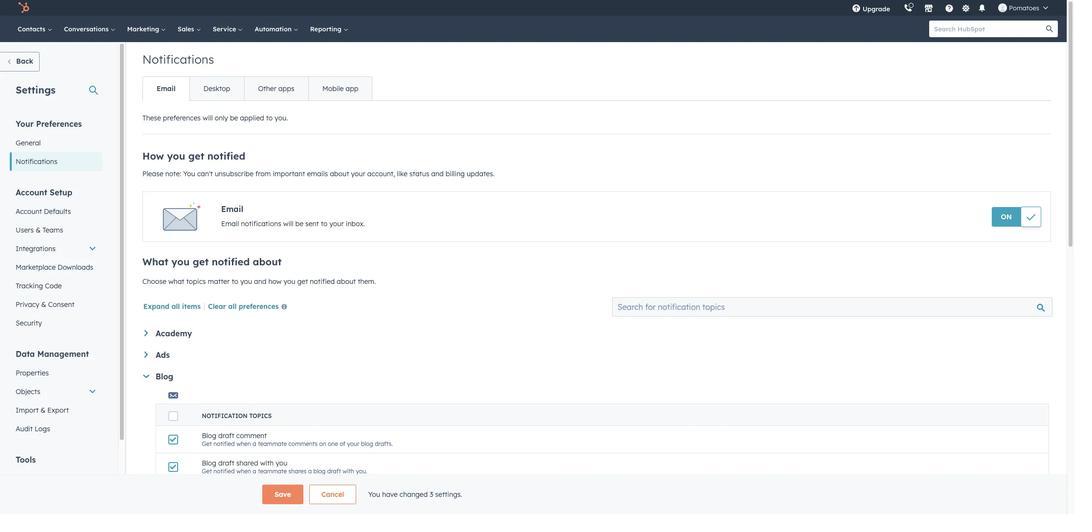 Task type: locate. For each thing, give the bounding box(es) containing it.
consent
[[48, 300, 74, 309]]

2 horizontal spatial the
[[746, 495, 755, 502]]

0 vertical spatial blog
[[361, 440, 373, 447]]

1 horizontal spatial all
[[228, 302, 237, 311]]

notified down notification
[[214, 440, 235, 447]]

users & teams
[[16, 226, 63, 235]]

email inside button
[[157, 84, 176, 93]]

mobile app
[[322, 84, 359, 93]]

when for draft
[[237, 440, 251, 447]]

comment for blog post comment
[[235, 486, 265, 495]]

them.
[[358, 277, 376, 286]]

2 you're from the left
[[719, 495, 736, 502]]

post left someone
[[218, 486, 233, 495]]

1 vertical spatial you
[[368, 490, 380, 499]]

account for account defaults
[[16, 207, 42, 216]]

blog left drafts.
[[361, 440, 373, 447]]

preferences
[[36, 119, 82, 129]]

integrations button
[[10, 239, 102, 258]]

draft left the shared
[[218, 459, 234, 468]]

& for teams
[[36, 226, 41, 235]]

pomatoes
[[1010, 4, 1040, 12]]

of right list
[[766, 495, 772, 502]]

when inside blog draft shared with you get notified when a teammate shares a blog draft with you.
[[237, 468, 251, 475]]

caret image inside academy dropdown button
[[144, 330, 148, 336]]

blog inside blog draft shared with you get notified when a teammate shares a blog draft with you.
[[314, 468, 326, 475]]

your right one
[[347, 440, 360, 447]]

all left new on the bottom right
[[824, 495, 830, 502]]

2 horizontal spatial all
[[824, 495, 830, 502]]

tracking code link
[[10, 277, 102, 295]]

service
[[213, 25, 238, 33]]

menu
[[845, 0, 1056, 16]]

about left them.
[[337, 277, 356, 286]]

get
[[202, 440, 212, 447], [202, 468, 212, 475], [202, 495, 212, 502]]

marketing link
[[121, 16, 172, 42]]

blog inside blog draft shared with you get notified when a teammate shares a blog draft with you.
[[202, 459, 216, 468]]

you up note:
[[167, 150, 185, 162]]

be left sent
[[295, 219, 304, 228]]

audit
[[16, 424, 33, 433]]

& left the "export"
[[41, 406, 45, 415]]

& right users
[[36, 226, 41, 235]]

of right one
[[340, 440, 346, 447]]

can't
[[197, 169, 213, 178]]

all inside button
[[228, 302, 237, 311]]

security link
[[10, 314, 102, 332]]

use
[[525, 495, 534, 502]]

tools element
[[10, 454, 102, 514]]

meetings
[[16, 474, 45, 483]]

get right how
[[297, 277, 308, 286]]

all for expand
[[172, 302, 180, 311]]

a right shares
[[308, 468, 312, 475]]

what you get notified about
[[142, 256, 282, 268]]

the left list
[[746, 495, 755, 502]]

1 when from the top
[[237, 440, 251, 447]]

blog right new on the bottom right
[[845, 495, 857, 502]]

1 vertical spatial teammate
[[258, 468, 287, 475]]

caret image inside ads dropdown button
[[144, 352, 148, 358]]

only
[[215, 114, 228, 122]]

blog inside blog draft comment get notified when a teammate comments on one of your blog drafts.
[[202, 431, 216, 440]]

0 vertical spatial topics
[[186, 277, 206, 286]]

notified left if
[[691, 495, 712, 502]]

1 horizontal spatial will
[[283, 219, 294, 228]]

account
[[16, 188, 47, 197], [16, 207, 42, 216]]

you.
[[275, 114, 288, 122], [356, 468, 368, 475]]

email notifications will be sent to your inbox.
[[221, 219, 365, 228]]

account setup
[[16, 188, 72, 197]]

your preferences element
[[10, 118, 102, 171]]

caret image for blog
[[143, 375, 149, 378]]

if
[[597, 495, 602, 502]]

1 horizontal spatial be
[[295, 219, 304, 228]]

1 vertical spatial notifications
[[16, 157, 57, 166]]

you left the use
[[513, 495, 523, 502]]

all
[[172, 302, 180, 311], [228, 302, 237, 311], [824, 495, 830, 502]]

0 vertical spatial comment
[[236, 431, 267, 440]]

all left 'items'
[[172, 302, 180, 311]]

a
[[253, 440, 256, 447], [253, 468, 256, 475], [308, 468, 312, 475], [319, 495, 323, 502]]

0 horizontal spatial the
[[486, 495, 495, 502]]

1 vertical spatial &
[[41, 300, 46, 309]]

blog inside blog post comment get notified when someone comments on a post you authored (as long as your author profile includes the email you use to log in to hubspot). if you're not the author, you'll get notified if you're on the list of users who receive all new blog comments.
[[845, 495, 857, 502]]

1 vertical spatial will
[[283, 219, 294, 228]]

a right save button
[[319, 495, 323, 502]]

you. right applied
[[275, 114, 288, 122]]

3 get from the top
[[202, 495, 212, 502]]

1 horizontal spatial preferences
[[239, 302, 279, 311]]

blog inside blog post comment get notified when someone comments on a post you authored (as long as your author profile includes the email you use to log in to hubspot). if you're not the author, you'll get notified if you're on the list of users who receive all new blog comments.
[[202, 486, 216, 495]]

get inside blog post comment get notified when someone comments on a post you authored (as long as your author profile includes the email you use to log in to hubspot). if you're not the author, you'll get notified if you're on the list of users who receive all new blog comments.
[[202, 495, 212, 502]]

desktop
[[204, 84, 230, 93]]

2 vertical spatial email
[[221, 219, 239, 228]]

1 you're from the left
[[603, 495, 620, 502]]

2 vertical spatial caret image
[[143, 375, 149, 378]]

1 vertical spatial when
[[237, 468, 251, 475]]

you. up authored
[[356, 468, 368, 475]]

post left authored
[[324, 495, 337, 502]]

get up "can't"
[[188, 150, 204, 162]]

1 vertical spatial about
[[253, 256, 282, 268]]

0 horizontal spatial be
[[230, 114, 238, 122]]

1 horizontal spatial and
[[431, 169, 444, 178]]

caret image for academy
[[144, 330, 148, 336]]

logs
[[35, 424, 50, 433]]

comments inside blog draft comment get notified when a teammate comments on one of your blog drafts.
[[289, 440, 318, 447]]

1 horizontal spatial you're
[[719, 495, 736, 502]]

the left email
[[486, 495, 495, 502]]

hubspot).
[[567, 495, 595, 502]]

your left the inbox.
[[330, 219, 344, 228]]

teammate left shares
[[258, 468, 287, 475]]

0 vertical spatial comments
[[289, 440, 318, 447]]

0 horizontal spatial notifications
[[16, 157, 57, 166]]

to right applied
[[266, 114, 273, 122]]

0 vertical spatial account
[[16, 188, 47, 197]]

0 vertical spatial and
[[431, 169, 444, 178]]

2 when from the top
[[237, 468, 251, 475]]

Search for notification topics search field
[[613, 297, 1053, 317]]

calling icon image
[[904, 4, 913, 13]]

draft for shared
[[218, 459, 234, 468]]

settings link
[[960, 3, 972, 13]]

menu containing pomatoes
[[845, 0, 1056, 16]]

what
[[168, 277, 184, 286]]

teammate inside blog draft comment get notified when a teammate comments on one of your blog drafts.
[[258, 440, 287, 447]]

get inside blog draft comment get notified when a teammate comments on one of your blog drafts.
[[202, 440, 212, 447]]

1 horizontal spatial with
[[343, 468, 354, 475]]

when
[[237, 440, 251, 447], [237, 468, 251, 475], [237, 495, 251, 502]]

blog
[[361, 440, 373, 447], [314, 468, 326, 475], [845, 495, 857, 502]]

notified inside blog draft shared with you get notified when a teammate shares a blog draft with you.
[[214, 468, 235, 475]]

to left the "log"
[[536, 495, 542, 502]]

2 vertical spatial blog
[[845, 495, 857, 502]]

2 vertical spatial get
[[202, 495, 212, 502]]

if
[[714, 495, 718, 502]]

1 vertical spatial caret image
[[144, 352, 148, 358]]

0 vertical spatial of
[[340, 440, 346, 447]]

drafts.
[[375, 440, 393, 447]]

1 vertical spatial get
[[202, 468, 212, 475]]

desktop button
[[189, 77, 244, 100]]

topics right what
[[186, 277, 206, 286]]

3 when from the top
[[237, 495, 251, 502]]

will left sent
[[283, 219, 294, 228]]

be right only
[[230, 114, 238, 122]]

0 horizontal spatial blog
[[314, 468, 326, 475]]

1 horizontal spatial on
[[319, 440, 326, 447]]

with up the cancel
[[343, 468, 354, 475]]

0 vertical spatial will
[[203, 114, 213, 122]]

0 vertical spatial email
[[157, 84, 176, 93]]

& inside data management element
[[41, 406, 45, 415]]

teammate inside blog draft shared with you get notified when a teammate shares a blog draft with you.
[[258, 468, 287, 475]]

blog for blog
[[156, 372, 173, 381]]

like
[[397, 169, 408, 178]]

1 horizontal spatial notifications
[[142, 52, 214, 67]]

email left notifications
[[221, 219, 239, 228]]

tools
[[16, 455, 36, 465]]

2 get from the top
[[202, 468, 212, 475]]

settings
[[16, 84, 56, 96]]

2 vertical spatial &
[[41, 406, 45, 415]]

on left list
[[738, 495, 745, 502]]

author,
[[643, 495, 663, 502]]

marketplaces image
[[925, 4, 934, 13]]

0 vertical spatial you
[[183, 169, 195, 178]]

2 horizontal spatial blog
[[845, 495, 857, 502]]

teams
[[43, 226, 63, 235]]

and
[[431, 169, 444, 178], [254, 277, 267, 286]]

apps
[[278, 84, 295, 93]]

0 vertical spatial &
[[36, 226, 41, 235]]

caret image for ads
[[144, 352, 148, 358]]

1 get from the top
[[202, 440, 212, 447]]

1 vertical spatial account
[[16, 207, 42, 216]]

2 vertical spatial when
[[237, 495, 251, 502]]

navigation
[[142, 76, 373, 101]]

0 horizontal spatial all
[[172, 302, 180, 311]]

0 vertical spatial get
[[202, 440, 212, 447]]

0 horizontal spatial and
[[254, 277, 267, 286]]

draft inside blog draft comment get notified when a teammate comments on one of your blog drafts.
[[218, 431, 234, 440]]

1 teammate from the top
[[258, 440, 287, 447]]

topics right notification
[[249, 412, 272, 420]]

comments inside blog post comment get notified when someone comments on a post you authored (as long as your author profile includes the email you use to log in to hubspot). if you're not the author, you'll get notified if you're on the list of users who receive all new blog comments.
[[280, 495, 309, 502]]

to
[[266, 114, 273, 122], [321, 219, 328, 228], [232, 277, 238, 286], [536, 495, 542, 502], [560, 495, 566, 502]]

0 vertical spatial you.
[[275, 114, 288, 122]]

preferences
[[163, 114, 201, 122], [239, 302, 279, 311]]

notified left them.
[[310, 277, 335, 286]]

draft
[[218, 431, 234, 440], [218, 459, 234, 468], [327, 468, 341, 475]]

0 horizontal spatial topics
[[186, 277, 206, 286]]

1 horizontal spatial the
[[633, 495, 642, 502]]

1 horizontal spatial you.
[[356, 468, 368, 475]]

blog right shares
[[314, 468, 326, 475]]

email up these
[[157, 84, 176, 93]]

0 vertical spatial teammate
[[258, 440, 287, 447]]

2 horizontal spatial on
[[738, 495, 745, 502]]

notified left the shared
[[214, 468, 235, 475]]

notifications down sales
[[142, 52, 214, 67]]

get inside blog post comment get notified when someone comments on a post you authored (as long as your author profile includes the email you use to log in to hubspot). if you're not the author, you'll get notified if you're on the list of users who receive all new blog comments.
[[680, 495, 689, 502]]

privacy & consent
[[16, 300, 74, 309]]

notifications down general
[[16, 157, 57, 166]]

and left billing
[[431, 169, 444, 178]]

comments down shares
[[280, 495, 309, 502]]

0 horizontal spatial of
[[340, 440, 346, 447]]

Search HubSpot search field
[[930, 21, 1050, 37]]

0 vertical spatial caret image
[[144, 330, 148, 336]]

you inside blog draft shared with you get notified when a teammate shares a blog draft with you.
[[276, 459, 288, 468]]

0 horizontal spatial on
[[311, 495, 317, 502]]

1 vertical spatial topics
[[249, 412, 272, 420]]

not
[[622, 495, 631, 502]]

shares
[[289, 468, 307, 475]]

0 horizontal spatial will
[[203, 114, 213, 122]]

2 teammate from the top
[[258, 468, 287, 475]]

with right the shared
[[260, 459, 274, 468]]

get for blog post comment
[[202, 495, 212, 502]]

on left one
[[319, 440, 326, 447]]

sales link
[[172, 16, 207, 42]]

ads
[[156, 350, 170, 360]]

comment down the shared
[[235, 486, 265, 495]]

these preferences will only be applied to you.
[[142, 114, 288, 122]]

1 vertical spatial you.
[[356, 468, 368, 475]]

0 vertical spatial about
[[330, 169, 349, 178]]

to right matter
[[232, 277, 238, 286]]

blog for blog post comment get notified when someone comments on a post you authored (as long as your author profile includes the email you use to log in to hubspot). if you're not the author, you'll get notified if you're on the list of users who receive all new blog comments.
[[202, 486, 216, 495]]

you have changed 3 settings.
[[368, 490, 462, 499]]

on left the cancel
[[311, 495, 317, 502]]

you up clear all preferences
[[240, 277, 252, 286]]

account inside account defaults link
[[16, 207, 42, 216]]

your
[[351, 169, 366, 178], [330, 219, 344, 228], [347, 440, 360, 447], [409, 495, 421, 502]]

a up the shared
[[253, 440, 256, 447]]

1 horizontal spatial blog
[[361, 440, 373, 447]]

2 account from the top
[[16, 207, 42, 216]]

all right clear
[[228, 302, 237, 311]]

0 horizontal spatial you
[[183, 169, 195, 178]]

the right the not
[[633, 495, 642, 502]]

1 horizontal spatial of
[[766, 495, 772, 502]]

notified left someone
[[214, 495, 235, 502]]

0 horizontal spatial you're
[[603, 495, 620, 502]]

2 vertical spatial about
[[337, 277, 356, 286]]

comments up shares
[[289, 440, 318, 447]]

you left "can't"
[[183, 169, 195, 178]]

caret image
[[144, 330, 148, 336], [144, 352, 148, 358], [143, 375, 149, 378]]

1 vertical spatial blog
[[314, 468, 326, 475]]

you left have
[[368, 490, 380, 499]]

get for blog draft comment
[[202, 440, 212, 447]]

0 vertical spatial preferences
[[163, 114, 201, 122]]

your inside blog draft comment get notified when a teammate comments on one of your blog drafts.
[[347, 440, 360, 447]]

account up 'account defaults'
[[16, 188, 47, 197]]

menu item
[[897, 0, 899, 16]]

app
[[346, 84, 359, 93]]

comment down notification topics
[[236, 431, 267, 440]]

about up how
[[253, 256, 282, 268]]

1 vertical spatial be
[[295, 219, 304, 228]]

email up notifications
[[221, 204, 243, 214]]

please note: you can't unsubscribe from important emails about your account, like status and billing updates.
[[142, 169, 495, 178]]

preferences right these
[[163, 114, 201, 122]]

properties
[[16, 369, 49, 377]]

caret image inside blog dropdown button
[[143, 375, 149, 378]]

one
[[328, 440, 338, 447]]

about right 'emails'
[[330, 169, 349, 178]]

0 vertical spatial notifications
[[142, 52, 214, 67]]

mobile app button
[[308, 77, 372, 100]]

blog draft shared with you get notified when a teammate shares a blog draft with you.
[[202, 459, 368, 475]]

draft down notification
[[218, 431, 234, 440]]

blog
[[156, 372, 173, 381], [202, 431, 216, 440], [202, 459, 216, 468], [202, 486, 216, 495]]

reporting link
[[304, 16, 354, 42]]

setup
[[50, 188, 72, 197]]

will left only
[[203, 114, 213, 122]]

how you get notified
[[142, 150, 245, 162]]

1 account from the top
[[16, 188, 47, 197]]

1 vertical spatial comment
[[235, 486, 265, 495]]

when inside blog post comment get notified when someone comments on a post you authored (as long as your author profile includes the email you use to log in to hubspot). if you're not the author, you'll get notified if you're on the list of users who receive all new blog comments.
[[237, 495, 251, 502]]

comment inside blog post comment get notified when someone comments on a post you authored (as long as your author profile includes the email you use to log in to hubspot). if you're not the author, you'll get notified if you're on the list of users who receive all new blog comments.
[[235, 486, 265, 495]]

all for clear
[[228, 302, 237, 311]]

to right sent
[[321, 219, 328, 228]]

other apps
[[258, 84, 295, 93]]

1 vertical spatial of
[[766, 495, 772, 502]]

properties link
[[10, 364, 102, 382]]

1 vertical spatial preferences
[[239, 302, 279, 311]]

you left shares
[[276, 459, 288, 468]]

0 vertical spatial when
[[237, 440, 251, 447]]

& right the privacy on the bottom left
[[41, 300, 46, 309]]

0 horizontal spatial with
[[260, 459, 274, 468]]

academy button
[[144, 329, 1050, 338]]

0 horizontal spatial post
[[218, 486, 233, 495]]

as
[[400, 495, 407, 502]]

about
[[330, 169, 349, 178], [253, 256, 282, 268], [337, 277, 356, 286]]

topics
[[186, 277, 206, 286], [249, 412, 272, 420]]

your right as
[[409, 495, 421, 502]]

0 horizontal spatial you.
[[275, 114, 288, 122]]

preferences down choose what topics matter to you and how you get notified about them.
[[239, 302, 279, 311]]

get right you'll
[[680, 495, 689, 502]]

clear all preferences button
[[208, 302, 291, 313]]

inbox.
[[346, 219, 365, 228]]

account up users
[[16, 207, 42, 216]]

and left how
[[254, 277, 267, 286]]

when inside blog draft comment get notified when a teammate comments on one of your blog drafts.
[[237, 440, 251, 447]]

conversations link
[[58, 16, 121, 42]]

hubspot image
[[18, 2, 29, 14]]

& for consent
[[41, 300, 46, 309]]

1 vertical spatial comments
[[280, 495, 309, 502]]

when for post
[[237, 495, 251, 502]]

1 horizontal spatial you
[[368, 490, 380, 499]]

comment inside blog draft comment get notified when a teammate comments on one of your blog drafts.
[[236, 431, 267, 440]]

1 vertical spatial email
[[221, 204, 243, 214]]

&
[[36, 226, 41, 235], [41, 300, 46, 309], [41, 406, 45, 415]]

teammate up blog draft shared with you get notified when a teammate shares a blog draft with you.
[[258, 440, 287, 447]]

1 vertical spatial and
[[254, 277, 267, 286]]



Task type: vqa. For each thing, say whether or not it's contained in the screenshot.
Email in Button
yes



Task type: describe. For each thing, give the bounding box(es) containing it.
email
[[496, 495, 511, 502]]

account,
[[367, 169, 395, 178]]

includes
[[462, 495, 484, 502]]

comment for blog draft comment
[[236, 431, 267, 440]]

marketing
[[127, 25, 161, 33]]

search image
[[1047, 25, 1054, 32]]

notified up unsubscribe at the left
[[207, 150, 245, 162]]

expand
[[143, 302, 169, 311]]

help button
[[941, 0, 958, 16]]

someone
[[253, 495, 278, 502]]

receive
[[803, 495, 822, 502]]

account defaults link
[[10, 202, 102, 221]]

3 the from the left
[[746, 495, 755, 502]]

blog inside blog draft comment get notified when a teammate comments on one of your blog drafts.
[[361, 440, 373, 447]]

security
[[16, 319, 42, 328]]

on inside blog draft comment get notified when a teammate comments on one of your blog drafts.
[[319, 440, 326, 447]]

1 the from the left
[[486, 495, 495, 502]]

on
[[1001, 212, 1012, 221]]

0 vertical spatial be
[[230, 114, 238, 122]]

changed
[[400, 490, 428, 499]]

of inside blog draft comment get notified when a teammate comments on one of your blog drafts.
[[340, 440, 346, 447]]

data management element
[[10, 349, 102, 438]]

new
[[832, 495, 843, 502]]

settings image
[[962, 4, 971, 13]]

defaults
[[44, 207, 71, 216]]

log
[[543, 495, 552, 502]]

audit logs link
[[10, 420, 102, 438]]

preferences inside button
[[239, 302, 279, 311]]

cancel
[[322, 490, 344, 499]]

your
[[16, 119, 34, 129]]

blog post comment get notified when someone comments on a post you authored (as long as your author profile includes the email you use to log in to hubspot). if you're not the author, you'll get notified if you're on the list of users who receive all new blog comments.
[[202, 486, 889, 502]]

help image
[[945, 4, 954, 13]]

authored
[[350, 495, 375, 502]]

management
[[37, 349, 89, 359]]

notifications button
[[974, 0, 991, 16]]

account for account setup
[[16, 188, 47, 197]]

search button
[[1042, 21, 1058, 37]]

expand all items button
[[143, 302, 201, 311]]

you right how
[[284, 277, 295, 286]]

will for only
[[203, 114, 213, 122]]

integrations
[[16, 244, 56, 253]]

0 horizontal spatial preferences
[[163, 114, 201, 122]]

status
[[410, 169, 430, 178]]

other
[[258, 84, 277, 93]]

contacts link
[[12, 16, 58, 42]]

tyler black image
[[999, 3, 1008, 12]]

(as
[[377, 495, 385, 502]]

notification topics
[[202, 412, 272, 420]]

all inside blog post comment get notified when someone comments on a post you authored (as long as your author profile includes the email you use to log in to hubspot). if you're not the author, you'll get notified if you're on the list of users who receive all new blog comments.
[[824, 495, 830, 502]]

blog for blog draft shared with you get notified when a teammate shares a blog draft with you.
[[202, 459, 216, 468]]

in
[[554, 495, 558, 502]]

a up someone
[[253, 468, 256, 475]]

upgrade image
[[852, 4, 861, 13]]

navigation containing email
[[142, 76, 373, 101]]

choose
[[142, 277, 167, 286]]

will for be
[[283, 219, 294, 228]]

& for export
[[41, 406, 45, 415]]

1 horizontal spatial topics
[[249, 412, 272, 420]]

users
[[16, 226, 34, 235]]

mobile
[[322, 84, 344, 93]]

3
[[430, 490, 433, 499]]

what
[[142, 256, 169, 268]]

notified up matter
[[212, 256, 250, 268]]

billing
[[446, 169, 465, 178]]

clear all preferences
[[208, 302, 279, 311]]

downloads
[[58, 263, 93, 272]]

export
[[47, 406, 69, 415]]

get up matter
[[193, 256, 209, 268]]

import & export
[[16, 406, 69, 415]]

account setup element
[[10, 187, 102, 332]]

important
[[273, 169, 305, 178]]

other apps button
[[244, 77, 308, 100]]

conversations
[[64, 25, 111, 33]]

save button
[[262, 485, 303, 504]]

calling icon button
[[900, 1, 917, 14]]

of inside blog post comment get notified when someone comments on a post you authored (as long as your author profile includes the email you use to log in to hubspot). if you're not the author, you'll get notified if you're on the list of users who receive all new blog comments.
[[766, 495, 772, 502]]

back
[[16, 57, 33, 66]]

marketplace downloads link
[[10, 258, 102, 277]]

a inside blog post comment get notified when someone comments on a post you authored (as long as your author profile includes the email you use to log in to hubspot). if you're not the author, you'll get notified if you're on the list of users who receive all new blog comments.
[[319, 495, 323, 502]]

privacy & consent link
[[10, 295, 102, 314]]

how
[[268, 277, 282, 286]]

unsubscribe
[[215, 169, 254, 178]]

notified inside blog draft comment get notified when a teammate comments on one of your blog drafts.
[[214, 440, 235, 447]]

users & teams link
[[10, 221, 102, 239]]

reporting
[[310, 25, 343, 33]]

general
[[16, 139, 41, 147]]

objects button
[[10, 382, 102, 401]]

you up what
[[172, 256, 190, 268]]

get inside blog draft shared with you get notified when a teammate shares a blog draft with you.
[[202, 468, 212, 475]]

draft up the cancel button
[[327, 468, 341, 475]]

import & export link
[[10, 401, 102, 420]]

notification
[[202, 412, 248, 420]]

save
[[275, 490, 291, 499]]

marketplace
[[16, 263, 56, 272]]

import
[[16, 406, 39, 415]]

notifications image
[[978, 4, 987, 13]]

2 the from the left
[[633, 495, 642, 502]]

shared
[[236, 459, 258, 468]]

1 horizontal spatial post
[[324, 495, 337, 502]]

comments.
[[859, 495, 889, 502]]

hubspot link
[[12, 2, 37, 14]]

marketplaces button
[[919, 0, 940, 16]]

list
[[757, 495, 765, 502]]

sales
[[178, 25, 196, 33]]

you. inside blog draft shared with you get notified when a teammate shares a blog draft with you.
[[356, 468, 368, 475]]

expand all items
[[143, 302, 201, 311]]

to right in
[[560, 495, 566, 502]]

items
[[182, 302, 201, 311]]

data management
[[16, 349, 89, 359]]

blog for blog draft comment get notified when a teammate comments on one of your blog drafts.
[[202, 431, 216, 440]]

emails
[[307, 169, 328, 178]]

your preferences
[[16, 119, 82, 129]]

notifications inside your preferences element
[[16, 157, 57, 166]]

automation link
[[249, 16, 304, 42]]

your left account,
[[351, 169, 366, 178]]

from
[[256, 169, 271, 178]]

you left authored
[[338, 495, 348, 502]]

meetings link
[[10, 469, 102, 488]]

contacts
[[18, 25, 47, 33]]

upgrade
[[863, 5, 891, 13]]

draft for comment
[[218, 431, 234, 440]]

a inside blog draft comment get notified when a teammate comments on one of your blog drafts.
[[253, 440, 256, 447]]

your inside blog post comment get notified when someone comments on a post you authored (as long as your author profile includes the email you use to log in to hubspot). if you're not the author, you'll get notified if you're on the list of users who receive all new blog comments.
[[409, 495, 421, 502]]



